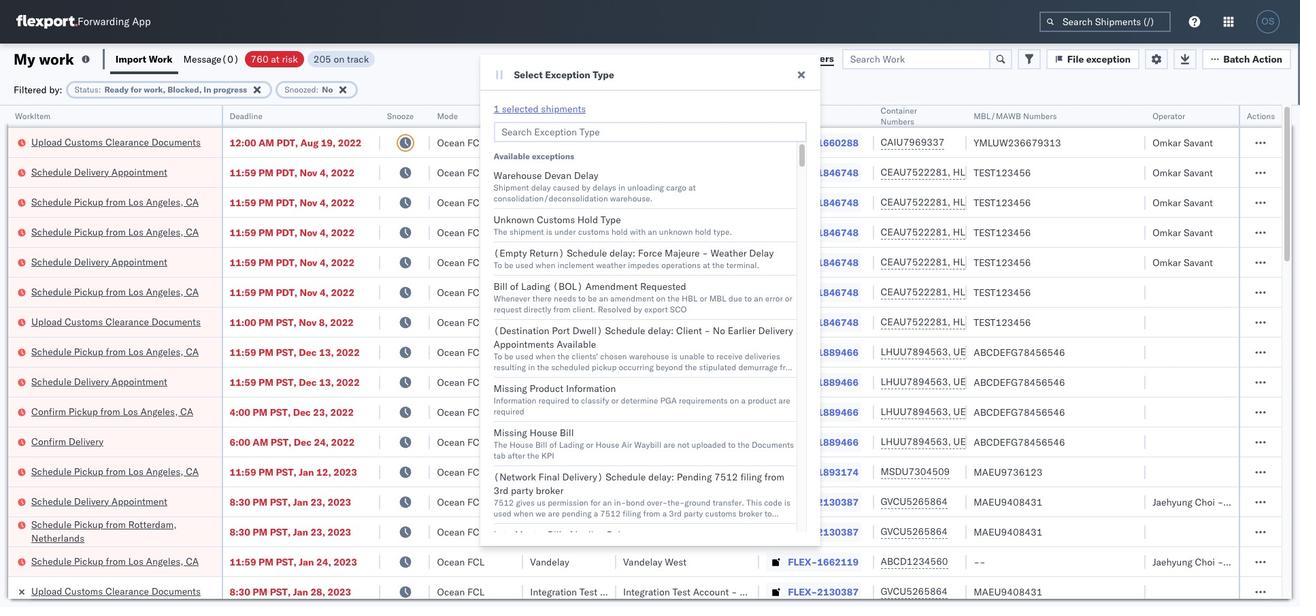 Task type: vqa. For each thing, say whether or not it's contained in the screenshot.
Oct 26, 2023, 5:45 PM EDT
no



Task type: locate. For each thing, give the bounding box(es) containing it.
(empty
[[494, 247, 527, 259]]

abcd1234560
[[881, 555, 948, 568]]

be inside bill of lading (bol) amendment requested whenever there needs to be an amendment on the hbl or mbl due to an error or request directly from client. resolved by export sco
[[588, 293, 597, 304]]

0 horizontal spatial in
[[528, 362, 535, 372]]

unloading
[[628, 182, 664, 193]]

delay: up weather
[[610, 247, 636, 259]]

gvcu5265864 down abcd1234560
[[881, 585, 948, 598]]

bill inside (network final delivery) schedule delay: pending 7512 filing from 3rd party broker 7512 gives us permission for an in-bond over-the-ground transfer. this code is used when we are pending a 7512 filing from a 3rd party customs broker to dispatch to trucker late master bill of lading release
[[548, 529, 562, 541]]

information up classify at the bottom left
[[566, 382, 616, 395]]

1 hlxu6269489, from the top
[[953, 166, 1023, 178]]

1 vertical spatial flexport demo consignee
[[530, 466, 642, 478]]

bookings
[[623, 466, 663, 478]]

lading down pending
[[575, 529, 604, 541]]

0 vertical spatial maeu9408431
[[974, 496, 1043, 508]]

available inside (destination port dwell) schedule delay: client -  no earlier delivery appointments available to be used when the clients' chosen warehouse is unable to receive deliveries resulting in the scheduled pickup occurring beyond the stipulated demurrage free time missing product information information required to classify or determine pga requirements on a product are required
[[557, 338, 596, 351]]

2 vertical spatial lagerfeld
[[760, 586, 801, 598]]

lhuu7894563, for confirm pickup from los angeles, ca
[[881, 406, 951, 418]]

8:30 down 6:00
[[230, 496, 250, 508]]

1 vertical spatial the
[[494, 440, 508, 450]]

4 resize handle column header from the left
[[507, 105, 524, 607]]

consolidation/deconsolidation
[[494, 193, 608, 203]]

uetu5238478 for schedule pickup from los angeles, ca
[[954, 346, 1020, 358]]

upload customs clearance documents link
[[31, 135, 201, 149], [31, 315, 201, 328], [31, 584, 201, 598]]

0 vertical spatial upload customs clearance documents
[[31, 136, 201, 148]]

test down not at the bottom of the page
[[666, 466, 684, 478]]

schedule pickup from los angeles, ca for 5th schedule pickup from los angeles, ca link from the bottom
[[31, 226, 199, 238]]

forwarding
[[78, 15, 129, 28]]

track
[[347, 53, 369, 65]]

flexport for bookings test consignee
[[530, 466, 566, 478]]

in-
[[614, 498, 626, 508]]

1 integration from the top
[[623, 496, 670, 508]]

ceau7522281, for second schedule delivery appointment link from the top
[[881, 256, 951, 268]]

is left the under on the top
[[546, 227, 553, 237]]

schedule pickup from los angeles, ca for first schedule pickup from los angeles, ca link from the bottom of the page
[[31, 555, 199, 567]]

we
[[536, 508, 546, 519]]

11:59 pm pdt, nov 4, 2022 for second schedule delivery appointment link from the top
[[230, 256, 355, 268]]

pdt, for 1st schedule delivery appointment link from the top of the page
[[276, 166, 297, 179]]

2 vertical spatial of
[[564, 529, 573, 541]]

hlxu6269489, for 1st schedule delivery appointment link from the top of the page
[[953, 166, 1023, 178]]

are inside (network final delivery) schedule delay: pending 7512 filing from 3rd party broker 7512 gives us permission for an in-bond over-the-ground transfer. this code is used when we are pending a 7512 filing from a 3rd party customs broker to dispatch to trucker late master bill of lading release
[[548, 508, 560, 519]]

a
[[742, 395, 746, 406], [594, 508, 598, 519], [663, 508, 667, 519]]

due
[[729, 293, 743, 304]]

in right resulting
[[528, 362, 535, 372]]

1 schedule pickup from los angeles, ca button from the top
[[31, 195, 199, 210]]

2 vertical spatial clearance
[[105, 585, 149, 597]]

savant
[[1184, 136, 1214, 149], [1184, 166, 1214, 179], [1184, 196, 1214, 209], [1184, 226, 1214, 239], [1184, 256, 1214, 268]]

0 horizontal spatial is
[[546, 227, 553, 237]]

1 vertical spatial 7512
[[494, 498, 514, 508]]

hlxu6269489, for second schedule delivery appointment link from the top
[[953, 256, 1023, 268]]

1 vertical spatial client
[[677, 325, 702, 337]]

3 schedule delivery appointment from the top
[[31, 375, 167, 388]]

2 lhuu7894563, uetu5238478 from the top
[[881, 376, 1020, 388]]

0 vertical spatial 24,
[[314, 436, 329, 448]]

selected
[[502, 103, 539, 115]]

or inside (destination port dwell) schedule delay: client -  no earlier delivery appointments available to be used when the clients' chosen warehouse is unable to receive deliveries resulting in the scheduled pickup occurring beyond the stipulated demurrage free time missing product information information required to classify or determine pga requirements on a product are required
[[611, 395, 619, 406]]

3 appointment from the top
[[111, 375, 167, 388]]

2 vertical spatial be
[[505, 351, 514, 361]]

4 abcdefg78456546 from the top
[[974, 436, 1066, 448]]

flex-2130387 up flex-1662119
[[788, 526, 859, 538]]

delay inside (empty return) schedule delay: force majeure -  weather delay to be used when inclement weather impedes operations at the terminal.
[[750, 247, 774, 259]]

or right hbl
[[700, 293, 708, 304]]

jan up "28," on the bottom of page
[[299, 556, 314, 568]]

1 karl from the top
[[740, 496, 758, 508]]

0 vertical spatial am
[[259, 136, 274, 149]]

nov for third schedule pickup from los angeles, ca link
[[300, 286, 317, 298]]

my work
[[14, 49, 74, 68]]

1 vertical spatial are
[[664, 440, 675, 450]]

an left the in-
[[603, 498, 612, 508]]

:
[[99, 84, 101, 94], [316, 84, 319, 94]]

0 vertical spatial required
[[539, 395, 570, 406]]

3 test123456 from the top
[[974, 226, 1031, 239]]

schedule pickup from rotterdam, netherlands
[[31, 518, 177, 544]]

3 11:59 pm pdt, nov 4, 2022 from the top
[[230, 226, 355, 239]]

11:59 pm pst, dec 13, 2022 up 4:00 pm pst, dec 23, 2022
[[230, 376, 360, 388]]

is inside (network final delivery) schedule delay: pending 7512 filing from 3rd party broker 7512 gives us permission for an in-bond over-the-ground transfer. this code is used when we are pending a 7512 filing from a 3rd party customs broker to dispatch to trucker late master bill of lading release
[[785, 498, 791, 508]]

1 vertical spatial 11:59 pm pst, dec 13, 2022
[[230, 376, 360, 388]]

house
[[530, 427, 558, 439], [510, 440, 533, 450], [596, 440, 620, 450]]

bosch down with
[[623, 256, 650, 268]]

los for confirm pickup from los angeles, ca button
[[123, 405, 138, 418]]

unknown
[[494, 214, 535, 226]]

Search Shipments (/) text field
[[1040, 12, 1171, 32]]

pending
[[677, 471, 712, 483]]

4 lhuu7894563, uetu5238478 from the top
[[881, 436, 1020, 448]]

16 flex- from the top
[[788, 586, 818, 598]]

0 vertical spatial the
[[494, 227, 508, 237]]

0 vertical spatial client
[[530, 111, 552, 121]]

1 horizontal spatial hold
[[695, 227, 712, 237]]

0 vertical spatial of
[[510, 280, 519, 293]]

1 vertical spatial 23,
[[311, 496, 325, 508]]

lading inside (network final delivery) schedule delay: pending 7512 filing from 3rd party broker 7512 gives us permission for an in-bond over-the-ground transfer. this code is used when we are pending a 7512 filing from a 3rd party customs broker to dispatch to trucker late master bill of lading release
[[575, 529, 604, 541]]

pickup for 3rd schedule pickup from los angeles, ca link from the bottom of the page
[[74, 345, 103, 358]]

of inside missing house bill the house bill of lading or house air waybill are not uploaded to the documents tab after the kpi
[[550, 440, 557, 450]]

product
[[748, 395, 777, 406]]

0 horizontal spatial numbers
[[881, 116, 915, 127]]

angeles, for second schedule pickup from los angeles, ca link from the bottom of the page
[[146, 465, 183, 477]]

2 4, from the top
[[320, 196, 329, 209]]

1 fcl from the top
[[468, 136, 485, 149]]

0 vertical spatial are
[[779, 395, 791, 406]]

0 horizontal spatial a
[[594, 508, 598, 519]]

1 vertical spatial 3rd
[[669, 508, 682, 519]]

ca
[[186, 196, 199, 208], [186, 226, 199, 238], [186, 286, 199, 298], [186, 345, 199, 358], [180, 405, 193, 418], [186, 465, 199, 477], [186, 555, 199, 567]]

1 confirm from the top
[[31, 405, 66, 418]]

unknown
[[659, 227, 693, 237]]

to inside (empty return) schedule delay: force majeure -  weather delay to be used when inclement weather impedes operations at the terminal.
[[494, 260, 502, 270]]

0 horizontal spatial required
[[494, 406, 525, 417]]

am for pst,
[[253, 436, 268, 448]]

7512 up transfer.
[[715, 471, 738, 483]]

a down "over-"
[[663, 508, 667, 519]]

bosch ocean test down classify at the bottom left
[[530, 406, 608, 418]]

2 flex-1846748 from the top
[[788, 196, 859, 209]]

required down time
[[494, 406, 525, 417]]

1 vertical spatial filing
[[623, 508, 641, 519]]

of inside bill of lading (bol) amendment requested whenever there needs to be an amendment on the hbl or mbl due to an error or request directly from client. resolved by export sco
[[510, 280, 519, 293]]

angeles, for third schedule pickup from los angeles, ca link
[[146, 286, 183, 298]]

resize handle column header for workitem
[[205, 105, 222, 607]]

ymluw236679313
[[974, 136, 1062, 149]]

0 horizontal spatial are
[[548, 508, 560, 519]]

4 ceau7522281, hlxu6269489, hlxu8034992 from the top
[[881, 256, 1092, 268]]

this
[[747, 498, 762, 508]]

flex-2130387
[[788, 496, 859, 508], [788, 526, 859, 538], [788, 586, 859, 598]]

3 upload from the top
[[31, 585, 62, 597]]

available up warehouse
[[494, 151, 530, 161]]

master
[[515, 529, 545, 541]]

pdt, for third schedule pickup from los angeles, ca link
[[276, 286, 297, 298]]

test down hold on the top
[[590, 226, 608, 239]]

pickup
[[74, 196, 103, 208], [74, 226, 103, 238], [74, 286, 103, 298], [74, 345, 103, 358], [69, 405, 98, 418], [74, 465, 103, 477], [74, 518, 103, 531], [74, 555, 103, 567]]

5 4, from the top
[[320, 286, 329, 298]]

1 horizontal spatial broker
[[739, 508, 763, 519]]

13, down 8,
[[319, 346, 334, 358]]

Search Exception Type text field
[[494, 122, 807, 142]]

2 omkar from the top
[[1153, 166, 1182, 179]]

2 abcdefg78456546 from the top
[[974, 376, 1066, 388]]

nov for 1st schedule delivery appointment link from the top of the page
[[300, 166, 317, 179]]

0 vertical spatial in
[[619, 182, 626, 193]]

1 horizontal spatial by
[[634, 304, 642, 314]]

ceau7522281, hlxu6269489, hlxu8034992 for second schedule delivery appointment link from the top
[[881, 256, 1092, 268]]

omkar for 5th schedule pickup from los angeles, ca link from the bottom
[[1153, 226, 1182, 239]]

in inside warehouse devan delay shipment delay caused by delays in unloading cargo at consolidation/deconsolidation warehouse.
[[619, 182, 626, 193]]

party up the gives
[[511, 485, 534, 497]]

schedule delivery appointment for second schedule delivery appointment link from the top
[[31, 256, 167, 268]]

los for 5th 'schedule pickup from los angeles, ca' button from the bottom
[[128, 226, 144, 238]]

house up kpi
[[530, 427, 558, 439]]

1 selected shipments
[[494, 103, 586, 115]]

0 vertical spatial information
[[566, 382, 616, 395]]

numbers
[[1024, 111, 1057, 121], [881, 116, 915, 127]]

exception
[[545, 69, 591, 81]]

of right trucker
[[564, 529, 573, 541]]

used down (empty
[[516, 260, 534, 270]]

cargo
[[666, 182, 687, 193]]

schedule pickup from los angeles, ca
[[31, 196, 199, 208], [31, 226, 199, 238], [31, 286, 199, 298], [31, 345, 199, 358], [31, 465, 199, 477], [31, 555, 199, 567]]

used down appointments
[[516, 351, 534, 361]]

0 vertical spatial flex-2130387
[[788, 496, 859, 508]]

bosch down product
[[530, 406, 557, 418]]

4 lhuu7894563, from the top
[[881, 436, 951, 448]]

8 fcl from the top
[[468, 346, 485, 358]]

from for first schedule pickup from los angeles, ca link from the bottom of the page
[[106, 555, 126, 567]]

2022 for 1st schedule delivery appointment link from the top of the page
[[331, 166, 355, 179]]

hlxu6269489,
[[953, 166, 1023, 178], [953, 196, 1023, 208], [953, 226, 1023, 238], [953, 256, 1023, 268], [953, 286, 1023, 298], [953, 316, 1023, 328]]

test down pickup
[[590, 376, 608, 388]]

0 horizontal spatial client
[[530, 111, 552, 121]]

(empty return) schedule delay: force majeure -  weather delay to be used when inclement weather impedes operations at the terminal.
[[494, 247, 774, 270]]

to right reset
[[760, 52, 770, 65]]

schedule pickup from los angeles, ca for second schedule pickup from los angeles, ca link from the bottom of the page
[[31, 465, 199, 477]]

1 horizontal spatial customs
[[705, 508, 737, 519]]

1 vertical spatial upload customs clearance documents
[[31, 315, 201, 328]]

type right hold on the top
[[601, 214, 621, 226]]

from for schedule pickup from rotterdam, netherlands link
[[106, 518, 126, 531]]

an
[[648, 227, 657, 237], [599, 293, 608, 304], [754, 293, 763, 304], [603, 498, 612, 508]]

pst, up 8:30 pm pst, jan 28, 2023
[[276, 556, 297, 568]]

1 missing from the top
[[494, 382, 527, 395]]

11:00 pm pst, nov 8, 2022
[[230, 316, 354, 328]]

customs down transfer.
[[705, 508, 737, 519]]

when
[[536, 260, 556, 270], [536, 351, 556, 361], [514, 508, 534, 519]]

hold left with
[[612, 227, 628, 237]]

1889466
[[818, 346, 859, 358], [818, 376, 859, 388], [818, 406, 859, 418], [818, 436, 859, 448]]

11:59 for second schedule delivery appointment link from the top
[[230, 256, 256, 268]]

1 horizontal spatial vandelay
[[623, 556, 663, 568]]

consignee up search exception type text field
[[623, 111, 663, 121]]

1 horizontal spatial in
[[619, 182, 626, 193]]

from inside schedule pickup from rotterdam, netherlands
[[106, 518, 126, 531]]

dec for schedule pickup from los angeles, ca
[[299, 346, 317, 358]]

3 1889466 from the top
[[818, 406, 859, 418]]

integration test account - karl lagerfeld down pending
[[623, 496, 801, 508]]

2 schedule delivery appointment from the top
[[31, 256, 167, 268]]

1 lhuu7894563, from the top
[[881, 346, 951, 358]]

delay: inside (network final delivery) schedule delay: pending 7512 filing from 3rd party broker 7512 gives us permission for an in-bond over-the-ground transfer. this code is used when we are pending a 7512 filing from a 3rd party customs broker to dispatch to trucker late master bill of lading release
[[649, 471, 675, 483]]

1 maeu9408431 from the top
[[974, 496, 1043, 508]]

: down the 205
[[316, 84, 319, 94]]

numbers inside container numbers
[[881, 116, 915, 127]]

type
[[593, 69, 614, 81], [601, 214, 621, 226]]

filing up this
[[741, 471, 762, 483]]

bosch ocean test up bookings test consignee
[[623, 436, 701, 448]]

1 flexport demo consignee from the top
[[530, 136, 642, 149]]

1 horizontal spatial party
[[684, 508, 703, 519]]

delivery for 3rd schedule delivery appointment link from the top of the page
[[74, 375, 109, 388]]

3 schedule delivery appointment button from the top
[[31, 375, 167, 390]]

occurring
[[619, 362, 654, 372]]

0 vertical spatial on
[[334, 53, 345, 65]]

broker
[[536, 485, 564, 497], [739, 508, 763, 519]]

customs
[[65, 136, 103, 148], [537, 214, 575, 226], [65, 315, 103, 328], [65, 585, 103, 597]]

from inside bill of lading (bol) amendment requested whenever there needs to be an amendment on the hbl or mbl due to an error or request directly from client. resolved by export sco
[[554, 304, 571, 314]]

flexport. image
[[16, 15, 78, 29]]

jan down 11:59 pm pst, jan 12, 2023
[[293, 496, 308, 508]]

angeles, inside confirm pickup from los angeles, ca link
[[141, 405, 178, 418]]

2 ocean fcl from the top
[[437, 166, 485, 179]]

when down return)
[[536, 260, 556, 270]]

pickup for confirm pickup from los angeles, ca link
[[69, 405, 98, 418]]

no right snoozed on the left top
[[322, 84, 333, 94]]

0 vertical spatial karl
[[740, 496, 758, 508]]

11 fcl from the top
[[468, 436, 485, 448]]

angeles, for 5th schedule pickup from los angeles, ca link from the bottom
[[146, 226, 183, 238]]

on inside bill of lading (bol) amendment requested whenever there needs to be an amendment on the hbl or mbl due to an error or request directly from client. resolved by export sco
[[656, 293, 666, 304]]

2023
[[334, 466, 357, 478], [328, 496, 351, 508], [328, 526, 351, 538], [334, 556, 357, 568], [328, 586, 351, 598]]

omkar savant for 1st schedule delivery appointment link from the top of the page
[[1153, 166, 1214, 179]]

1 vertical spatial lagerfeld
[[760, 526, 801, 538]]

1 horizontal spatial of
[[550, 440, 557, 450]]

12:00
[[230, 136, 256, 149]]

resize handle column header for deadline
[[364, 105, 380, 607]]

shipments
[[541, 103, 586, 115]]

flexport demo consignee down name
[[530, 136, 642, 149]]

1 horizontal spatial no
[[713, 325, 726, 337]]

appointment for second schedule delivery appointment link from the top
[[111, 256, 167, 268]]

1 vertical spatial flexport
[[530, 466, 566, 478]]

delay: inside (destination port dwell) schedule delay: client -  no earlier delivery appointments available to be used when the clients' chosen warehouse is unable to receive deliveries resulting in the scheduled pickup occurring beyond the stipulated demurrage free time missing product information information required to classify or determine pga requirements on a product are required
[[648, 325, 674, 337]]

0 vertical spatial demo
[[568, 136, 594, 149]]

bosch up force
[[623, 226, 650, 239]]

1
[[494, 103, 500, 115]]

1 vertical spatial upload customs clearance documents button
[[31, 315, 201, 330]]

for left "work,"
[[131, 84, 142, 94]]

2 missing from the top
[[494, 427, 527, 439]]

0 vertical spatial party
[[511, 485, 534, 497]]

from for third schedule pickup from los angeles, ca link
[[106, 286, 126, 298]]

type inside unknown customs hold type the shipment is under customs hold with an unknown hold type.
[[601, 214, 621, 226]]

1 vertical spatial gvcu5265864
[[881, 525, 948, 538]]

lhuu7894563, uetu5238478 for schedule delivery appointment
[[881, 376, 1020, 388]]

1 horizontal spatial :
[[316, 84, 319, 94]]

1 gvcu5265864 from the top
[[881, 495, 948, 508]]

flex-1889466 for confirm pickup from los angeles, ca
[[788, 406, 859, 418]]

from inside confirm pickup from los angeles, ca link
[[100, 405, 120, 418]]

customs for 'upload customs clearance documents' link related to 1st upload customs clearance documents button from the bottom of the page
[[65, 315, 103, 328]]

0 vertical spatial 2130387
[[818, 496, 859, 508]]

7 flex- from the top
[[788, 316, 818, 328]]

when down the gives
[[514, 508, 534, 519]]

test up delays at left
[[590, 166, 608, 179]]

mode
[[437, 111, 458, 121]]

los for 3rd 'schedule pickup from los angeles, ca' button from the bottom
[[128, 345, 144, 358]]

1 horizontal spatial at
[[689, 182, 696, 193]]

6 fcl from the top
[[468, 286, 485, 298]]

1 vertical spatial type
[[601, 214, 621, 226]]

are
[[779, 395, 791, 406], [664, 440, 675, 450], [548, 508, 560, 519]]

6 schedule pickup from los angeles, ca link from the top
[[31, 554, 199, 568]]

2 vertical spatial 8:30
[[230, 586, 250, 598]]

flexport up exceptions
[[530, 136, 566, 149]]

2 horizontal spatial of
[[564, 529, 573, 541]]

required down product
[[539, 395, 570, 406]]

schedule pickup from los angeles, ca link
[[31, 195, 199, 209], [31, 225, 199, 239], [31, 285, 199, 298], [31, 345, 199, 358], [31, 465, 199, 478], [31, 554, 199, 568]]

pickup for schedule pickup from rotterdam, netherlands link
[[74, 518, 103, 531]]

warehouse
[[494, 169, 542, 182]]

4 schedule delivery appointment from the top
[[31, 495, 167, 507]]

for inside (network final delivery) schedule delay: pending 7512 filing from 3rd party broker 7512 gives us permission for an in-bond over-the-ground transfer. this code is used when we are pending a 7512 filing from a 3rd party customs broker to dispatch to trucker late master bill of lading release
[[591, 498, 601, 508]]

2130387 down 1893174
[[818, 496, 859, 508]]

2 13, from the top
[[319, 376, 334, 388]]

resize handle column header
[[205, 105, 222, 607], [364, 105, 380, 607], [414, 105, 430, 607], [507, 105, 524, 607], [600, 105, 617, 607], [743, 105, 760, 607], [858, 105, 874, 607], [951, 105, 967, 607], [1130, 105, 1146, 607], [1223, 105, 1239, 607], [1266, 105, 1282, 607]]

an right with
[[648, 227, 657, 237]]

2 ceau7522281, hlxu6269489, hlxu8034992 from the top
[[881, 196, 1092, 208]]

2023 up 11:59 pm pst, jan 24, 2023
[[328, 526, 351, 538]]

2022 for third schedule pickup from los angeles, ca link
[[331, 286, 355, 298]]

(network
[[494, 471, 536, 483]]

2 lhuu7894563, from the top
[[881, 376, 951, 388]]

delivery for 1st schedule delivery appointment link from the top of the page
[[74, 166, 109, 178]]

11:59 for third schedule pickup from los angeles, ca link
[[230, 286, 256, 298]]

0 vertical spatial confirm
[[31, 405, 66, 418]]

0 vertical spatial account
[[693, 496, 729, 508]]

1 vertical spatial upload
[[31, 315, 62, 328]]

of up kpi
[[550, 440, 557, 450]]

3 hlxu8034992 from the top
[[1025, 226, 1092, 238]]

1 lhuu7894563, uetu5238478 from the top
[[881, 346, 1020, 358]]

2 vertical spatial delay:
[[649, 471, 675, 483]]

test123456 for second schedule delivery appointment link from the top
[[974, 256, 1031, 268]]

numbers up ymluw236679313 at the right of page
[[1024, 111, 1057, 121]]

3 omkar from the top
[[1153, 196, 1182, 209]]

confirm inside button
[[31, 435, 66, 447]]

6 ocean fcl from the top
[[437, 286, 485, 298]]

2 vertical spatial at
[[703, 260, 710, 270]]

1 to from the top
[[494, 260, 502, 270]]

flex-1662119 button
[[767, 552, 862, 571], [767, 552, 862, 571]]

pending
[[562, 508, 592, 519]]

8 flex- from the top
[[788, 346, 818, 358]]

consignee inside button
[[623, 111, 663, 121]]

2 schedule delivery appointment link from the top
[[31, 255, 167, 268]]

pst, left 8,
[[276, 316, 297, 328]]

the-
[[668, 498, 685, 508]]

9 11:59 from the top
[[230, 556, 256, 568]]

schedule pickup from los angeles, ca button
[[31, 195, 199, 210], [31, 225, 199, 240], [31, 285, 199, 300], [31, 345, 199, 360], [31, 465, 199, 479], [31, 554, 199, 569]]

angeles, for 3rd schedule pickup from los angeles, ca link from the bottom of the page
[[146, 345, 183, 358]]

2 schedule delivery appointment button from the top
[[31, 255, 167, 270]]

pickup inside button
[[69, 405, 98, 418]]

of inside (network final delivery) schedule delay: pending 7512 filing from 3rd party broker 7512 gives us permission for an in-bond over-the-ground transfer. this code is used when we are pending a 7512 filing from a 3rd party customs broker to dispatch to trucker late master bill of lading release
[[564, 529, 573, 541]]

to down (empty
[[494, 260, 502, 270]]

11:59 for 3rd schedule delivery appointment link from the top of the page
[[230, 376, 256, 388]]

hlxu6269489, for third schedule pickup from los angeles, ca link
[[953, 286, 1023, 298]]

resize handle column header for container numbers
[[951, 105, 967, 607]]

nov for 5th schedule pickup from los angeles, ca link from the bottom
[[300, 226, 317, 239]]

ca for 3rd 'schedule pickup from los angeles, ca' button from the bottom
[[186, 345, 199, 358]]

action
[[1253, 53, 1283, 65]]

5 11:59 from the top
[[230, 286, 256, 298]]

0 vertical spatial gvcu5265864
[[881, 495, 948, 508]]

from
[[106, 196, 126, 208], [106, 226, 126, 238], [106, 286, 126, 298], [554, 304, 571, 314], [106, 345, 126, 358], [100, 405, 120, 418], [106, 465, 126, 477], [765, 471, 785, 483], [644, 508, 661, 519], [106, 518, 126, 531], [106, 555, 126, 567]]

bosch ocean test down the pga
[[623, 406, 701, 418]]

bosch down determine
[[623, 406, 650, 418]]

9 resize handle column header from the left
[[1130, 105, 1146, 607]]

dec up 4:00 pm pst, dec 23, 2022
[[299, 376, 317, 388]]

air
[[622, 440, 632, 450]]

1 horizontal spatial information
[[566, 382, 616, 395]]

1 vertical spatial demo
[[568, 466, 594, 478]]

ceau7522281, hlxu6269489, hlxu8034992 for 5th schedule pickup from los angeles, ca link from the bottom
[[881, 226, 1092, 238]]

pickup for first schedule pickup from los angeles, ca link from the bottom of the page
[[74, 555, 103, 567]]

1 4, from the top
[[320, 166, 329, 179]]

numbers for container numbers
[[881, 116, 915, 127]]

or inside missing house bill the house bill of lading or house air waybill are not uploaded to the documents tab after the kpi
[[586, 440, 594, 450]]

1 ceau7522281, from the top
[[881, 166, 951, 178]]

from for confirm pickup from los angeles, ca link
[[100, 405, 120, 418]]

amendment
[[611, 293, 654, 304]]

3 lagerfeld from the top
[[760, 586, 801, 598]]

24,
[[314, 436, 329, 448], [317, 556, 331, 568]]

the up tab
[[494, 440, 508, 450]]

5 fcl from the top
[[468, 256, 485, 268]]

test left origin
[[1226, 496, 1244, 508]]

flexport demo consignee up permission
[[530, 466, 642, 478]]

0 horizontal spatial information
[[494, 395, 537, 406]]

6 hlxu8034992 from the top
[[1025, 316, 1092, 328]]

4 omkar from the top
[[1153, 226, 1182, 239]]

0 horizontal spatial by
[[582, 182, 591, 193]]

dec down 11:00 pm pst, nov 8, 2022
[[299, 346, 317, 358]]

customs inside unknown customs hold type the shipment is under customs hold with an unknown hold type.
[[537, 214, 575, 226]]

3 ocean fcl from the top
[[437, 196, 485, 209]]

0 vertical spatial lagerfeld
[[760, 496, 801, 508]]

3 ceau7522281, from the top
[[881, 226, 951, 238]]

0 vertical spatial integration
[[623, 496, 670, 508]]

bill inside bill of lading (bol) amendment requested whenever there needs to be an amendment on the hbl or mbl due to an error or request directly from client. resolved by export sco
[[494, 280, 508, 293]]

schedule pickup from los angeles, ca for third schedule pickup from los angeles, ca link
[[31, 286, 199, 298]]

the inside missing house bill the house bill of lading or house air waybill are not uploaded to the documents tab after the kpi
[[494, 440, 508, 450]]

1 vertical spatial broker
[[739, 508, 763, 519]]

0 vertical spatial to
[[494, 260, 502, 270]]

nov
[[300, 166, 317, 179], [300, 196, 317, 209], [300, 226, 317, 239], [300, 256, 317, 268], [300, 286, 317, 298], [299, 316, 317, 328]]

unable
[[680, 351, 705, 361]]

flex-1889466 for schedule pickup from los angeles, ca
[[788, 346, 859, 358]]

uetu5238478 for schedule delivery appointment
[[954, 376, 1020, 388]]

are left not at the bottom of the page
[[664, 440, 675, 450]]

flexport for --
[[530, 136, 566, 149]]

11 resize handle column header from the left
[[1266, 105, 1282, 607]]

0 horizontal spatial vandelay
[[530, 556, 570, 568]]

5 flex- from the top
[[788, 256, 818, 268]]

2 hlxu8034992 from the top
[[1025, 196, 1092, 208]]

is inside (destination port dwell) schedule delay: client -  no earlier delivery appointments available to be used when the clients' chosen warehouse is unable to receive deliveries resulting in the scheduled pickup occurring beyond the stipulated demurrage free time missing product information information required to classify or determine pga requirements on a product are required
[[672, 351, 678, 361]]

2130387 down the 1662119
[[818, 586, 859, 598]]

be for lading
[[588, 293, 597, 304]]

flex-1846748 button
[[767, 163, 862, 182], [767, 163, 862, 182], [767, 193, 862, 212], [767, 193, 862, 212], [767, 223, 862, 242], [767, 223, 862, 242], [767, 253, 862, 272], [767, 253, 862, 272], [767, 283, 862, 302], [767, 283, 862, 302], [767, 313, 862, 332], [767, 313, 862, 332]]

6 schedule pickup from los angeles, ca button from the top
[[31, 554, 199, 569]]

1 horizontal spatial delay
[[750, 247, 774, 259]]

flex-1889466 button
[[767, 343, 862, 362], [767, 343, 862, 362], [767, 373, 862, 392], [767, 373, 862, 392], [767, 403, 862, 422], [767, 403, 862, 422], [767, 433, 862, 452], [767, 433, 862, 452]]

from for 5th schedule pickup from los angeles, ca link from the bottom
[[106, 226, 126, 238]]

1 upload customs clearance documents button from the top
[[31, 135, 201, 150]]

lhuu7894563, uetu5238478 for schedule pickup from los angeles, ca
[[881, 346, 1020, 358]]

5 omkar savant from the top
[[1153, 256, 1214, 268]]

2 horizontal spatial on
[[730, 395, 739, 406]]

1 resize handle column header from the left
[[205, 105, 222, 607]]

of up "whenever" in the left of the page
[[510, 280, 519, 293]]

3 upload customs clearance documents from the top
[[31, 585, 201, 597]]

or right classify at the bottom left
[[611, 395, 619, 406]]

delay up 'terminal.'
[[750, 247, 774, 259]]

8:30 pm pst, jan 23, 2023 down 11:59 pm pst, jan 12, 2023
[[230, 496, 351, 508]]

demo right final at left
[[568, 466, 594, 478]]

no inside (destination port dwell) schedule delay: client -  no earlier delivery appointments available to be used when the clients' chosen warehouse is unable to receive deliveries resulting in the scheduled pickup occurring beyond the stipulated demurrage free time missing product information information required to classify or determine pga requirements on a product are required
[[713, 325, 726, 337]]

be down (empty
[[505, 260, 514, 270]]

pickup for 5th schedule pickup from los angeles, ca link from the bottom
[[74, 226, 103, 238]]

lagerfeld down code
[[760, 526, 801, 538]]

forwarding app link
[[16, 15, 151, 29]]

pickup inside schedule pickup from rotterdam, netherlands
[[74, 518, 103, 531]]

1 hlxu8034992 from the top
[[1025, 166, 1092, 178]]

delivery inside button
[[69, 435, 104, 447]]

the inside unknown customs hold type the shipment is under customs hold with an unknown hold type.
[[494, 227, 508, 237]]

gives
[[516, 498, 535, 508]]

11:59 pm pst, dec 13, 2022 for schedule delivery appointment
[[230, 376, 360, 388]]

agent
[[1276, 496, 1301, 508]]

angeles, for 1st schedule pickup from los angeles, ca link from the top of the page
[[146, 196, 183, 208]]

missing up after
[[494, 427, 527, 439]]

consignee down uploaded
[[686, 466, 732, 478]]

760
[[251, 53, 269, 65]]

filtered
[[14, 83, 47, 96]]

schedule inside (network final delivery) schedule delay: pending 7512 filing from 3rd party broker 7512 gives us permission for an in-bond over-the-ground transfer. this code is used when we are pending a 7512 filing from a 3rd party customs broker to dispatch to trucker late master bill of lading release
[[606, 471, 646, 483]]

ca for confirm pickup from los angeles, ca button
[[180, 405, 193, 418]]

resize handle column header for client name
[[600, 105, 617, 607]]

flex-1846748
[[788, 166, 859, 179], [788, 196, 859, 209], [788, 226, 859, 239], [788, 256, 859, 268], [788, 286, 859, 298], [788, 316, 859, 328]]

2 horizontal spatial at
[[703, 260, 710, 270]]

2 vertical spatial account
[[693, 586, 729, 598]]

0 horizontal spatial of
[[510, 280, 519, 293]]

missing down resulting
[[494, 382, 527, 395]]

6 flex- from the top
[[788, 286, 818, 298]]

3rd down the-
[[669, 508, 682, 519]]

1 vertical spatial maeu9408431
[[974, 526, 1043, 538]]

return)
[[530, 247, 565, 259]]

be up resulting
[[505, 351, 514, 361]]

delay inside warehouse devan delay shipment delay caused by delays in unloading cargo at consolidation/deconsolidation warehouse.
[[574, 169, 599, 182]]

1 vertical spatial karl
[[740, 526, 758, 538]]

11:59 for 1st schedule delivery appointment link from the top of the page
[[230, 166, 256, 179]]

forwarding app
[[78, 15, 151, 28]]

hlxu6269489, for 5th schedule pickup from los angeles, ca link from the bottom
[[953, 226, 1023, 238]]

party down ground
[[684, 508, 703, 519]]

schedule inside schedule pickup from rotterdam, netherlands
[[31, 518, 72, 531]]

maeu9736123
[[974, 466, 1043, 478]]

missing inside missing house bill the house bill of lading or house air waybill are not uploaded to the documents tab after the kpi
[[494, 427, 527, 439]]

are inside missing house bill the house bill of lading or house air waybill are not uploaded to the documents tab after the kpi
[[664, 440, 675, 450]]

11:59 for second schedule pickup from los angeles, ca link from the bottom of the page
[[230, 466, 256, 478]]

2 flex-2130387 from the top
[[788, 526, 859, 538]]

netherlands
[[31, 532, 85, 544]]

am right 6:00
[[253, 436, 268, 448]]

2 uetu5238478 from the top
[[954, 376, 1020, 388]]

numbers down container
[[881, 116, 915, 127]]

upload customs clearance documents link for 1st upload customs clearance documents button from the bottom of the page
[[31, 315, 201, 328]]

--
[[623, 136, 635, 149], [974, 556, 986, 568]]

3 flex-1889466 from the top
[[788, 406, 859, 418]]

1 vertical spatial in
[[528, 362, 535, 372]]

are right product
[[779, 395, 791, 406]]

0 vertical spatial 13,
[[319, 346, 334, 358]]

party
[[511, 485, 534, 497], [684, 508, 703, 519]]

1 upload from the top
[[31, 136, 62, 148]]

on inside (destination port dwell) schedule delay: client -  no earlier delivery appointments available to be used when the clients' chosen warehouse is unable to receive deliveries resulting in the scheduled pickup occurring beyond the stipulated demurrage free time missing product information information required to classify or determine pga requirements on a product are required
[[730, 395, 739, 406]]

1 omkar savant from the top
[[1153, 136, 1214, 149]]

11:59 pm pdt, nov 4, 2022 for 1st schedule delivery appointment link from the top of the page
[[230, 166, 355, 179]]

lhuu7894563, uetu5238478
[[881, 346, 1020, 358], [881, 376, 1020, 388], [881, 406, 1020, 418], [881, 436, 1020, 448]]

0 horizontal spatial hold
[[612, 227, 628, 237]]

4, for third schedule pickup from los angeles, ca link
[[320, 286, 329, 298]]

1 horizontal spatial filing
[[741, 471, 762, 483]]

delay:
[[610, 247, 636, 259], [648, 325, 674, 337], [649, 471, 675, 483]]

schedule inside (empty return) schedule delay: force majeure -  weather delay to be used when inclement weather impedes operations at the terminal.
[[567, 247, 607, 259]]

4 schedule pickup from los angeles, ca from the top
[[31, 345, 199, 358]]

ready
[[104, 84, 129, 94]]

is right code
[[785, 498, 791, 508]]

ca for sixth 'schedule pickup from los angeles, ca' button
[[186, 555, 199, 567]]

schedule inside (destination port dwell) schedule delay: client -  no earlier delivery appointments available to be used when the clients' chosen warehouse is unable to receive deliveries resulting in the scheduled pickup occurring beyond the stipulated demurrage free time missing product information information required to classify or determine pga requirements on a product are required
[[605, 325, 646, 337]]

1 vertical spatial delay:
[[648, 325, 674, 337]]

1 vertical spatial at
[[689, 182, 696, 193]]

confirm delivery
[[31, 435, 104, 447]]

resulting
[[494, 362, 526, 372]]

resize handle column header for flex id
[[858, 105, 874, 607]]

1 vertical spatial for
[[591, 498, 601, 508]]

lhuu7894563, uetu5238478 for confirm pickup from los angeles, ca
[[881, 406, 1020, 418]]

0 vertical spatial upload customs clearance documents button
[[31, 135, 201, 150]]

warehouse devan delay shipment delay caused by delays in unloading cargo at consolidation/deconsolidation warehouse.
[[494, 169, 696, 203]]

0 vertical spatial for
[[131, 84, 142, 94]]

client
[[530, 111, 552, 121], [677, 325, 702, 337]]

confirm inside button
[[31, 405, 66, 418]]

0 horizontal spatial at
[[271, 53, 280, 65]]

lagerfeld down flex-1662119
[[760, 586, 801, 598]]

majeure
[[665, 247, 700, 259]]

the
[[713, 260, 725, 270], [668, 293, 680, 304], [558, 351, 570, 361], [537, 362, 549, 372], [685, 362, 697, 372], [738, 440, 750, 450], [527, 451, 540, 461]]

bosch ocean test up scheduled
[[530, 346, 608, 358]]

2 flex-1889466 from the top
[[788, 376, 859, 388]]

0 vertical spatial 3rd
[[494, 485, 509, 497]]

1 horizontal spatial 3rd
[[669, 508, 682, 519]]

1 vertical spatial flex-2130387
[[788, 526, 859, 538]]

4 flex-1846748 from the top
[[788, 256, 859, 268]]

1 vertical spatial available
[[557, 338, 596, 351]]

3 2130387 from the top
[[818, 586, 859, 598]]

be inside (empty return) schedule delay: force majeure -  weather delay to be used when inclement weather impedes operations at the terminal.
[[505, 260, 514, 270]]



Task type: describe. For each thing, give the bounding box(es) containing it.
test down the 'west' at the bottom of page
[[673, 586, 691, 598]]

at inside (empty return) schedule delay: force majeure -  weather delay to be used when inclement weather impedes operations at the terminal.
[[703, 260, 710, 270]]

2 lagerfeld from the top
[[760, 526, 801, 538]]

to up client. at left
[[579, 293, 586, 304]]

11:00
[[230, 316, 256, 328]]

2023 up 8:30 pm pst, jan 28, 2023
[[334, 556, 357, 568]]

bosch ocean test up caused
[[530, 166, 608, 179]]

documents inside missing house bill the house bill of lading or house air waybill are not uploaded to the documents tab after the kpi
[[752, 440, 794, 450]]

dec for schedule delivery appointment
[[299, 376, 317, 388]]

missing inside (destination port dwell) schedule delay: client -  no earlier delivery appointments available to be used when the clients' chosen warehouse is unable to receive deliveries resulting in the scheduled pickup occurring beyond the stipulated demurrage free time missing product information information required to classify or determine pga requirements on a product are required
[[494, 382, 527, 395]]

inclement
[[558, 260, 594, 270]]

2 upload from the top
[[31, 315, 62, 328]]

risk
[[282, 53, 298, 65]]

1 2130387 from the top
[[818, 496, 859, 508]]

deadline button
[[223, 108, 367, 122]]

pst, up 4:00 pm pst, dec 23, 2022
[[276, 376, 297, 388]]

type.
[[714, 227, 732, 237]]

4 1889466 from the top
[[818, 436, 859, 448]]

demo for -
[[568, 136, 594, 149]]

resize handle column header for consignee
[[743, 105, 760, 607]]

lading inside bill of lading (bol) amendment requested whenever there needs to be an amendment on the hbl or mbl due to an error or request directly from client. resolved by export sco
[[521, 280, 550, 293]]

bosch up kpi
[[530, 436, 557, 448]]

dec up 11:59 pm pst, jan 12, 2023
[[294, 436, 312, 448]]

los for sixth 'schedule pickup from los angeles, ca' button
[[128, 555, 144, 567]]

1 vertical spatial --
[[974, 556, 986, 568]]

schedule pickup from los angeles, ca for 1st schedule pickup from los angeles, ca link from the top of the page
[[31, 196, 199, 208]]

3 maeu9408431 from the top
[[974, 586, 1043, 598]]

7 ocean fcl from the top
[[437, 316, 485, 328]]

client inside "button"
[[530, 111, 552, 121]]

omkar for 1st schedule delivery appointment link from the top of the page
[[1153, 166, 1182, 179]]

2022 for 3rd schedule delivery appointment link from the top of the page
[[336, 376, 360, 388]]

5 1846748 from the top
[[818, 286, 859, 298]]

12 flex- from the top
[[788, 466, 818, 478]]

actions
[[1247, 111, 1276, 121]]

lhuu7894563, for schedule pickup from los angeles, ca
[[881, 346, 951, 358]]

4 schedule pickup from los angeles, ca button from the top
[[31, 345, 199, 360]]

uetu5238478 for confirm pickup from los angeles, ca
[[954, 406, 1020, 418]]

from for second schedule pickup from los angeles, ca link from the bottom of the page
[[106, 465, 126, 477]]

3 upload customs clearance documents link from the top
[[31, 584, 201, 598]]

test up requirements
[[683, 376, 701, 388]]

(destination port dwell) schedule delay: client -  no earlier delivery appointments available to be used when the clients' chosen warehouse is unable to receive deliveries resulting in the scheduled pickup occurring beyond the stipulated demurrage free time missing product information information required to classify or determine pga requirements on a product are required
[[494, 325, 795, 417]]

pickup
[[592, 362, 617, 372]]

receive
[[717, 351, 743, 361]]

an down amendment at the top of page
[[599, 293, 608, 304]]

delivery for second schedule delivery appointment link from the top
[[74, 256, 109, 268]]

demurrage
[[739, 362, 778, 372]]

pickup for 1st schedule pickup from los angeles, ca link from the top of the page
[[74, 196, 103, 208]]

0 vertical spatial available
[[494, 151, 530, 161]]

test up pickup
[[590, 346, 608, 358]]

test down requirements
[[683, 406, 701, 418]]

schedule pickup from rotterdam, netherlands button
[[31, 518, 204, 546]]

jan left 12,
[[299, 466, 314, 478]]

bosch ocean test up requested on the top of page
[[623, 256, 701, 268]]

test left air
[[590, 436, 608, 448]]

transfer.
[[713, 498, 745, 508]]

bosch ocean test down scheduled
[[530, 376, 608, 388]]

bosch ocean test down export
[[623, 316, 701, 328]]

bosch up bookings
[[623, 436, 650, 448]]

1 savant from the top
[[1184, 136, 1214, 149]]

work
[[39, 49, 74, 68]]

flexport demo consignee for -
[[530, 136, 642, 149]]

earlier
[[728, 325, 756, 337]]

caused
[[553, 182, 580, 193]]

ceau7522281, for 5th schedule pickup from los angeles, ca link from the bottom
[[881, 226, 951, 238]]

1 vertical spatial party
[[684, 508, 703, 519]]

nov for second schedule delivery appointment link from the top
[[300, 256, 317, 268]]

ceau7522281, hlxu6269489, hlxu8034992 for 1st schedule delivery appointment link from the top of the page
[[881, 166, 1092, 178]]

14 ocean fcl from the top
[[437, 526, 485, 538]]

bill up kpi
[[536, 440, 548, 450]]

appointments
[[494, 338, 554, 351]]

0 vertical spatial 7512
[[715, 471, 738, 483]]

status : ready for work, blocked, in progress
[[75, 84, 247, 94]]

11:59 pm pdt, nov 4, 2022 for 5th schedule pickup from los angeles, ca link from the bottom
[[230, 226, 355, 239]]

3 1846748 from the top
[[818, 226, 859, 239]]

determine
[[621, 395, 658, 406]]

2 account from the top
[[693, 526, 729, 538]]

reset to default filters button
[[724, 49, 842, 69]]

pst, down 11:59 pm pst, jan 24, 2023
[[270, 586, 291, 598]]

test down cargo on the right top of page
[[683, 196, 701, 209]]

my
[[14, 49, 35, 68]]

6:00 am pst, dec 24, 2022
[[230, 436, 355, 448]]

to up stipulated
[[707, 351, 715, 361]]

4 schedule pickup from los angeles, ca link from the top
[[31, 345, 199, 358]]

2 fcl from the top
[[468, 166, 485, 179]]

3 savant from the top
[[1184, 196, 1214, 209]]

2 upload customs clearance documents from the top
[[31, 315, 201, 328]]

bosch down "delay"
[[530, 196, 557, 209]]

missing house bill the house bill of lading or house air waybill are not uploaded to the documents tab after the kpi
[[494, 427, 794, 461]]

appointment for 1st schedule delivery appointment link from the top of the page
[[111, 166, 167, 178]]

exception
[[1087, 53, 1131, 65]]

snoozed : no
[[285, 84, 333, 94]]

2 maeu9408431 from the top
[[974, 526, 1043, 538]]

customs inside unknown customs hold type the shipment is under customs hold with an unknown hold type.
[[578, 227, 610, 237]]

bosch up return)
[[530, 226, 557, 239]]

bosch down occurring
[[623, 376, 650, 388]]

pickup for second schedule pickup from los angeles, ca link from the bottom of the page
[[74, 465, 103, 477]]

ca for second 'schedule pickup from los angeles, ca' button from the bottom of the page
[[186, 465, 199, 477]]

force
[[638, 247, 663, 259]]

pdt, for second schedule delivery appointment link from the top
[[276, 256, 297, 268]]

error
[[766, 293, 783, 304]]

schedule delivery appointment for 1st schedule delivery appointment link from the top of the page
[[31, 166, 167, 178]]

the up scheduled
[[558, 351, 570, 361]]

lhuu7894563, for schedule delivery appointment
[[881, 376, 951, 388]]

6 flex-1846748 from the top
[[788, 316, 859, 328]]

8 ocean fcl from the top
[[437, 346, 485, 358]]

vandelay west
[[623, 556, 687, 568]]

3 clearance from the top
[[105, 585, 149, 597]]

23, for schedule delivery appointment
[[311, 496, 325, 508]]

5 hlxu8034992 from the top
[[1025, 286, 1092, 298]]

2 hlxu6269489, from the top
[[953, 196, 1023, 208]]

mode button
[[430, 108, 510, 122]]

12 ocean fcl from the top
[[437, 466, 485, 478]]

delay: inside (empty return) schedule delay: force majeure -  weather delay to be used when inclement weather impedes operations at the terminal.
[[610, 247, 636, 259]]

test up beyond
[[683, 346, 701, 358]]

test down client. at left
[[590, 316, 608, 328]]

test123456 for 1st schedule delivery appointment link from the top of the page
[[974, 166, 1031, 179]]

by inside bill of lading (bol) amendment requested whenever there needs to be an amendment on the hbl or mbl due to an error or request directly from client. resolved by export sco
[[634, 304, 642, 314]]

1662119
[[818, 556, 859, 568]]

test up bookings test consignee
[[683, 436, 701, 448]]

bosch ocean test up kpi
[[530, 436, 608, 448]]

import work button
[[110, 44, 178, 74]]

ca for 5th 'schedule pickup from los angeles, ca' button from the bottom
[[186, 226, 199, 238]]

omkar for second schedule delivery appointment link from the top
[[1153, 256, 1182, 268]]

in inside (destination port dwell) schedule delay: client -  no earlier delivery appointments available to be used when the clients' chosen warehouse is unable to receive deliveries resulting in the scheduled pickup occurring beyond the stipulated demurrage free time missing product information information required to classify or determine pga requirements on a product are required
[[528, 362, 535, 372]]

bosch left inclement
[[530, 256, 557, 268]]

1660288
[[818, 136, 859, 149]]

1 schedule delivery appointment button from the top
[[31, 165, 167, 180]]

tab
[[494, 451, 506, 461]]

pst, up 6:00 am pst, dec 24, 2022
[[270, 406, 291, 418]]

angeles, for confirm pickup from los angeles, ca link
[[141, 405, 178, 418]]

test up majeure
[[683, 226, 701, 239]]

2 flex- from the top
[[788, 166, 818, 179]]

3 flex- from the top
[[788, 196, 818, 209]]

bosch ocean test down hold on the top
[[530, 226, 608, 239]]

bosch down export
[[623, 316, 650, 328]]

bill of lading (bol) amendment requested whenever there needs to be an amendment on the hbl or mbl due to an error or request directly from client. resolved by export sco
[[494, 280, 793, 314]]

pickup for third schedule pickup from los angeles, ca link
[[74, 286, 103, 298]]

11:59 pm pst, dec 13, 2022 for schedule pickup from los angeles, ca
[[230, 346, 360, 358]]

3 8:30 from the top
[[230, 586, 250, 598]]

customs for 'upload customs clearance documents' link associated with first upload customs clearance documents button from the top
[[65, 136, 103, 148]]

or right 'error'
[[785, 293, 793, 304]]

5 schedule pickup from los angeles, ca link from the top
[[31, 465, 199, 478]]

1 account from the top
[[693, 496, 729, 508]]

schedule delivery appointment for 1st schedule delivery appointment link from the bottom
[[31, 495, 167, 507]]

rotterdam,
[[128, 518, 177, 531]]

0 vertical spatial type
[[593, 69, 614, 81]]

mbl
[[710, 293, 727, 304]]

bosch down unloading
[[623, 196, 650, 209]]

flex id button
[[760, 108, 861, 122]]

jan up 11:59 pm pst, jan 24, 2023
[[293, 526, 308, 538]]

schedule pickup from los angeles, ca for 3rd schedule pickup from los angeles, ca link from the bottom of the page
[[31, 345, 199, 358]]

13 ocean fcl from the top
[[437, 496, 485, 508]]

reset
[[732, 52, 758, 65]]

bosch ocean test up force
[[623, 226, 701, 239]]

confirm for confirm delivery
[[31, 435, 66, 447]]

16 fcl from the top
[[468, 586, 485, 598]]

workitem
[[15, 111, 51, 121]]

when inside (network final delivery) schedule delay: pending 7512 filing from 3rd party broker 7512 gives us permission for an in-bond over-the-ground transfer. this code is used when we are pending a 7512 filing from a 3rd party customs broker to dispatch to trucker late master bill of lading release
[[514, 508, 534, 519]]

progress
[[213, 84, 247, 94]]

confirm pickup from los angeles, ca link
[[31, 405, 193, 418]]

3 schedule pickup from los angeles, ca button from the top
[[31, 285, 199, 300]]

to inside (destination port dwell) schedule delay: client -  no earlier delivery appointments available to be used when the clients' chosen warehouse is unable to receive deliveries resulting in the scheduled pickup occurring beyond the stipulated demurrage free time missing product information information required to classify or determine pga requirements on a product are required
[[494, 351, 502, 361]]

pst, down 4:00 pm pst, dec 23, 2022
[[271, 436, 292, 448]]

2 11:59 pm pdt, nov 4, 2022 from the top
[[230, 196, 355, 209]]

an inside unknown customs hold type the shipment is under customs hold with an unknown hold type.
[[648, 227, 657, 237]]

to left trucker
[[528, 519, 535, 530]]

delay: for pending
[[649, 471, 675, 483]]

6 1846748 from the top
[[818, 316, 859, 328]]

chosen
[[600, 351, 627, 361]]

1 horizontal spatial 7512
[[601, 508, 621, 519]]

2 clearance from the top
[[105, 315, 149, 328]]

3 schedule pickup from los angeles, ca link from the top
[[31, 285, 199, 298]]

test down classify at the bottom left
[[590, 406, 608, 418]]

5 schedule pickup from los angeles, ca button from the top
[[31, 465, 199, 479]]

flexport demo consignee for bookings
[[530, 466, 642, 478]]

bosch ocean test up beyond
[[623, 346, 701, 358]]

vandelay for vandelay west
[[623, 556, 663, 568]]

3 fcl from the top
[[468, 196, 485, 209]]

house up after
[[510, 440, 533, 450]]

5 savant from the top
[[1184, 256, 1214, 268]]

2 karl from the top
[[740, 526, 758, 538]]

bosch ocean test up export
[[623, 286, 701, 298]]

snoozed
[[285, 84, 316, 94]]

760 at risk
[[251, 53, 298, 65]]

pst, up 11:59 pm pst, jan 24, 2023
[[270, 526, 291, 538]]

test down unknown
[[683, 256, 701, 268]]

- inside (destination port dwell) schedule delay: client -  no earlier delivery appointments available to be used when the clients' chosen warehouse is unable to receive deliveries resulting in the scheduled pickup occurring beyond the stipulated demurrage free time missing product information information required to classify or determine pga requirements on a product are required
[[705, 325, 711, 337]]

6 ceau7522281, hlxu6269489, hlxu8034992 from the top
[[881, 316, 1092, 328]]

lading inside missing house bill the house bill of lading or house air waybill are not uploaded to the documents tab after the kpi
[[559, 440, 584, 450]]

delivery)
[[563, 471, 603, 483]]

23, for confirm pickup from los angeles, ca
[[313, 406, 328, 418]]

to left classify at the bottom left
[[572, 395, 579, 406]]

delivery inside (destination port dwell) schedule delay: client -  no earlier delivery appointments available to be used when the clients' chosen warehouse is unable to receive deliveries resulting in the scheduled pickup occurring beyond the stipulated demurrage free time missing product information information required to classify or determine pga requirements on a product are required
[[759, 325, 793, 337]]

4 1846748 from the top
[[818, 256, 859, 268]]

1 schedule pickup from los angeles, ca link from the top
[[31, 195, 199, 209]]

4 fcl from the top
[[468, 226, 485, 239]]

id
[[784, 111, 792, 121]]

beyond
[[656, 362, 683, 372]]

abcdefg78456546 for confirm pickup from los angeles, ca
[[974, 406, 1066, 418]]

used inside (network final delivery) schedule delay: pending 7512 filing from 3rd party broker 7512 gives us permission for an in-bond over-the-ground transfer. this code is used when we are pending a 7512 filing from a 3rd party customs broker to dispatch to trucker late master bill of lading release
[[494, 508, 512, 519]]

4, for 1st schedule delivery appointment link from the top of the page
[[320, 166, 329, 179]]

schedule delivery appointment for 3rd schedule delivery appointment link from the top of the page
[[31, 375, 167, 388]]

2 gvcu5265864 from the top
[[881, 525, 948, 538]]

4:00 pm pst, dec 23, 2022
[[230, 406, 354, 418]]

an left 'error'
[[754, 293, 763, 304]]

0 vertical spatial at
[[271, 53, 280, 65]]

work,
[[144, 84, 166, 94]]

1 upload customs clearance documents from the top
[[31, 136, 201, 148]]

dispatch
[[494, 519, 526, 530]]

14 flex- from the top
[[788, 526, 818, 538]]

bosch ocean test down caused
[[530, 196, 608, 209]]

2 1846748 from the top
[[818, 196, 859, 209]]

test up client. at left
[[590, 286, 608, 298]]

0 vertical spatial no
[[322, 84, 333, 94]]

: for snoozed
[[316, 84, 319, 94]]

los for sixth 'schedule pickup from los angeles, ca' button from the bottom of the page
[[128, 196, 144, 208]]

2 integration test account - karl lagerfeld from the top
[[623, 526, 801, 538]]

by inside warehouse devan delay shipment delay caused by delays in unloading cargo at consolidation/deconsolidation warehouse.
[[582, 182, 591, 193]]

1 horizontal spatial required
[[539, 395, 570, 406]]

2022 for 5th schedule pickup from los angeles, ca link from the bottom
[[331, 226, 355, 239]]

11 ocean fcl from the top
[[437, 436, 485, 448]]

15 flex- from the top
[[788, 556, 818, 568]]

customs inside (network final delivery) schedule delay: pending 7512 filing from 3rd party broker 7512 gives us permission for an in-bond over-the-ground transfer. this code is used when we are pending a 7512 filing from a 3rd party customs broker to dispatch to trucker late master bill of lading release
[[705, 508, 737, 519]]

2 8:30 from the top
[[230, 526, 250, 538]]

2 hold from the left
[[695, 227, 712, 237]]

2022 for second schedule delivery appointment link from the top
[[331, 256, 355, 268]]

4, for 5th schedule pickup from los angeles, ca link from the bottom
[[320, 226, 329, 239]]

to right due
[[745, 293, 752, 304]]

sco
[[670, 304, 687, 314]]

when inside (destination port dwell) schedule delay: client -  no earlier delivery appointments available to be used when the clients' chosen warehouse is unable to receive deliveries resulting in the scheduled pickup occurring beyond the stipulated demurrage free time missing product information information required to classify or determine pga requirements on a product are required
[[536, 351, 556, 361]]

the inside bill of lading (bol) amendment requested whenever there needs to be an amendment on the hbl or mbl due to an error or request directly from client. resolved by export sco
[[668, 293, 680, 304]]

the right uploaded
[[738, 440, 750, 450]]

1 8:30 pm pst, jan 23, 2023 from the top
[[230, 496, 351, 508]]

5 ocean fcl from the top
[[437, 256, 485, 268]]

resize handle column header for mode
[[507, 105, 524, 607]]

is inside unknown customs hold type the shipment is under customs hold with an unknown hold type.
[[546, 227, 553, 237]]

6:00
[[230, 436, 250, 448]]

2 schedule pickup from los angeles, ca button from the top
[[31, 225, 199, 240]]

client inside (destination port dwell) schedule delay: client -  no earlier delivery appointments available to be used when the clients' chosen warehouse is unable to receive deliveries resulting in the scheduled pickup occurring beyond the stipulated demurrage free time missing product information information required to classify or determine pga requirements on a product are required
[[677, 325, 702, 337]]

3 flex-2130387 from the top
[[788, 586, 859, 598]]

3 schedule delivery appointment link from the top
[[31, 375, 167, 388]]

28,
[[311, 586, 325, 598]]

1 hold from the left
[[612, 227, 628, 237]]

13 flex- from the top
[[788, 496, 818, 508]]

16 ocean fcl from the top
[[437, 586, 485, 598]]

1 vertical spatial information
[[494, 395, 537, 406]]

used inside (empty return) schedule delay: force majeure -  weather delay to be used when inclement weather impedes operations at the terminal.
[[516, 260, 534, 270]]

used inside (destination port dwell) schedule delay: client -  no earlier delivery appointments available to be used when the clients' chosen warehouse is unable to receive deliveries resulting in the scheduled pickup occurring beyond the stipulated demurrage free time missing product information information required to classify or determine pga requirements on a product are required
[[516, 351, 534, 361]]

11:59 for 3rd schedule pickup from los angeles, ca link from the bottom of the page
[[230, 346, 256, 358]]

dwell)
[[573, 325, 603, 337]]

be for schedule
[[505, 260, 514, 270]]

los for second 'schedule pickup from los angeles, ca' button from the bottom of the page
[[128, 465, 144, 477]]

15 fcl from the top
[[468, 556, 485, 568]]

consignee down air
[[596, 466, 642, 478]]

bosch down scheduled
[[530, 376, 557, 388]]

select exception type
[[514, 69, 614, 81]]

test up amendment at the top of page
[[590, 256, 608, 268]]

operator
[[1153, 111, 1186, 121]]

1 flex-2130387 from the top
[[788, 496, 859, 508]]

0 vertical spatial --
[[623, 136, 635, 149]]

bosch ocean test down beyond
[[623, 376, 701, 388]]

- inside (empty return) schedule delay: force majeure -  weather delay to be used when inclement weather impedes operations at the terminal.
[[703, 247, 708, 259]]

bosch down port
[[530, 346, 557, 358]]

impedes
[[628, 260, 660, 270]]

from for 3rd schedule pickup from los angeles, ca link from the bottom of the page
[[106, 345, 126, 358]]

classify
[[581, 395, 609, 406]]

bosch up "delay"
[[530, 166, 557, 179]]

weather
[[596, 260, 626, 270]]

to down code
[[765, 508, 772, 519]]

consignee button
[[617, 108, 746, 122]]

205 on track
[[314, 53, 369, 65]]

shipment
[[510, 227, 544, 237]]

delivery for 1st schedule delivery appointment link from the bottom
[[74, 495, 109, 507]]

ceau7522281, for third schedule pickup from los angeles, ca link
[[881, 286, 951, 298]]

shipment
[[494, 182, 529, 193]]

confirm for confirm pickup from los angeles, ca
[[31, 405, 66, 418]]

choi
[[1196, 496, 1216, 508]]

unknown customs hold type the shipment is under customs hold with an unknown hold type.
[[494, 214, 732, 237]]

24, for 2023
[[317, 556, 331, 568]]

bosch ocean test down cargo on the right top of page
[[623, 196, 701, 209]]

client name button
[[524, 108, 603, 122]]

the up product
[[537, 362, 549, 372]]

are inside (destination port dwell) schedule delay: client -  no earlier delivery appointments available to be used when the clients' chosen warehouse is unable to receive deliveries resulting in the scheduled pickup occurring beyond the stipulated demurrage free time missing product information information required to classify or determine pga requirements on a product are required
[[779, 395, 791, 406]]

vandelay for vandelay
[[530, 556, 570, 568]]

code
[[765, 498, 782, 508]]

confirm delivery button
[[31, 435, 104, 450]]

weather
[[711, 247, 747, 259]]

1889466 for confirm pickup from los angeles, ca
[[818, 406, 859, 418]]

(0)
[[222, 53, 239, 65]]

filters
[[807, 52, 834, 65]]

confirm pickup from los angeles, ca
[[31, 405, 193, 418]]

the inside (empty return) schedule delay: force majeure -  weather delay to be used when inclement weather impedes operations at the terminal.
[[713, 260, 725, 270]]

permission
[[548, 498, 589, 508]]

0 horizontal spatial for
[[131, 84, 142, 94]]

1 flex-1846748 from the top
[[788, 166, 859, 179]]

4 flex-1889466 from the top
[[788, 436, 859, 448]]

flex-1893174
[[788, 466, 859, 478]]

2023 right "28," on the bottom of page
[[328, 586, 351, 598]]

message
[[183, 53, 222, 65]]

bosch ocean test down client. at left
[[530, 316, 608, 328]]

13, for schedule pickup from los angeles, ca
[[319, 346, 334, 358]]

bosch down directly
[[530, 316, 557, 328]]

2023 right 12,
[[334, 466, 357, 478]]

bill up the delivery)
[[560, 427, 574, 439]]

deliveries
[[745, 351, 780, 361]]

the left kpi
[[527, 451, 540, 461]]

Search Work text field
[[842, 49, 991, 69]]

pst, down 11:00 pm pst, nov 8, 2022
[[276, 346, 297, 358]]

1889466 for schedule pickup from los angeles, ca
[[818, 346, 859, 358]]

(destination
[[494, 325, 550, 337]]

0 horizontal spatial 3rd
[[494, 485, 509, 497]]

directly
[[524, 304, 552, 314]]

to inside reset to default filters button
[[760, 52, 770, 65]]

operations
[[662, 260, 701, 270]]

3 integration test account - karl lagerfeld from the top
[[623, 586, 801, 598]]

at inside warehouse devan delay shipment delay caused by delays in unloading cargo at consolidation/deconsolidation warehouse.
[[689, 182, 696, 193]]

export
[[645, 304, 668, 314]]

demo for bookings
[[568, 466, 594, 478]]

10 flex- from the top
[[788, 406, 818, 418]]

test down sco
[[683, 316, 701, 328]]

1 vertical spatial required
[[494, 406, 525, 417]]

0 horizontal spatial broker
[[536, 485, 564, 497]]

1 lagerfeld from the top
[[760, 496, 801, 508]]

2 8:30 pm pst, jan 23, 2023 from the top
[[230, 526, 351, 538]]

a inside (destination port dwell) schedule delay: client -  no earlier delivery appointments available to be used when the clients' chosen warehouse is unable to receive deliveries resulting in the scheduled pickup occurring beyond the stipulated demurrage free time missing product information information required to classify or determine pga requirements on a product are required
[[742, 395, 746, 406]]

client.
[[573, 304, 596, 314]]

2023 down 12,
[[328, 496, 351, 508]]

3 flex-1846748 from the top
[[788, 226, 859, 239]]

when inside (empty return) schedule delay: force majeure -  weather delay to be used when inclement weather impedes operations at the terminal.
[[536, 260, 556, 270]]

2 vertical spatial 23,
[[311, 526, 325, 538]]

waybill
[[635, 440, 662, 450]]

pst, down 11:59 pm pst, jan 12, 2023
[[270, 496, 291, 508]]

13 fcl from the top
[[468, 496, 485, 508]]

uploaded
[[692, 440, 726, 450]]

dec for confirm pickup from los angeles, ca
[[293, 406, 311, 418]]

be inside (destination port dwell) schedule delay: client -  no earlier delivery appointments available to be used when the clients' chosen warehouse is unable to receive deliveries resulting in the scheduled pickup occurring beyond the stipulated demurrage free time missing product information information required to classify or determine pga requirements on a product are required
[[505, 351, 514, 361]]

to inside missing house bill the house bill of lading or house air waybill are not uploaded to the documents tab after the kpi
[[728, 440, 736, 450]]

os button
[[1253, 6, 1284, 37]]

7 fcl from the top
[[468, 316, 485, 328]]

confirm delivery link
[[31, 435, 104, 448]]

6 ceau7522281, from the top
[[881, 316, 951, 328]]

an inside (network final delivery) schedule delay: pending 7512 filing from 3rd party broker 7512 gives us permission for an in-bond over-the-ground transfer. this code is used when we are pending a 7512 filing from a 3rd party customs broker to dispatch to trucker late master bill of lading release
[[603, 498, 612, 508]]

2022 for 'upload customs clearance documents' link associated with first upload customs clearance documents button from the top
[[338, 136, 362, 149]]

bosch up occurring
[[623, 346, 650, 358]]

bosch up export
[[623, 286, 650, 298]]

abcdefg78456546 for schedule delivery appointment
[[974, 376, 1066, 388]]

consignee up delays at left
[[596, 136, 642, 149]]

bond
[[626, 498, 645, 508]]

1 ocean fcl from the top
[[437, 136, 485, 149]]

test right "over-"
[[673, 496, 691, 508]]

bosch ocean test up client. at left
[[530, 286, 608, 298]]

the down unable on the bottom right of the page
[[685, 362, 697, 372]]

import
[[116, 53, 146, 65]]

pst, down 6:00 am pst, dec 24, 2022
[[276, 466, 297, 478]]

1 horizontal spatial a
[[663, 508, 667, 519]]

jan left "28," on the bottom of page
[[293, 586, 308, 598]]

bosch up directly
[[530, 286, 557, 298]]

1 flex- from the top
[[788, 136, 818, 149]]

pdt, for 5th schedule pickup from los angeles, ca link from the bottom
[[276, 226, 297, 239]]

2 schedule pickup from los angeles, ca link from the top
[[31, 225, 199, 239]]

omkar savant for 5th schedule pickup from los angeles, ca link from the bottom
[[1153, 226, 1214, 239]]

1 1846748 from the top
[[818, 166, 859, 179]]

ca for 3rd 'schedule pickup from los angeles, ca' button
[[186, 286, 199, 298]]

flex
[[767, 111, 782, 121]]

over-
[[647, 498, 668, 508]]

los for 3rd 'schedule pickup from los angeles, ca' button
[[128, 286, 144, 298]]

reset to default filters
[[732, 52, 834, 65]]

customs for 3rd 'upload customs clearance documents' link
[[65, 585, 103, 597]]

release
[[607, 529, 641, 541]]

bosch ocean test up (bol)
[[530, 256, 608, 268]]

in
[[204, 84, 211, 94]]

test down delays at left
[[590, 196, 608, 209]]

test down the-
[[673, 526, 691, 538]]

am for pdt,
[[259, 136, 274, 149]]

0 horizontal spatial filing
[[623, 508, 641, 519]]

2 ceau7522281, from the top
[[881, 196, 951, 208]]

14 fcl from the top
[[468, 526, 485, 538]]

2 upload customs clearance documents button from the top
[[31, 315, 201, 330]]



